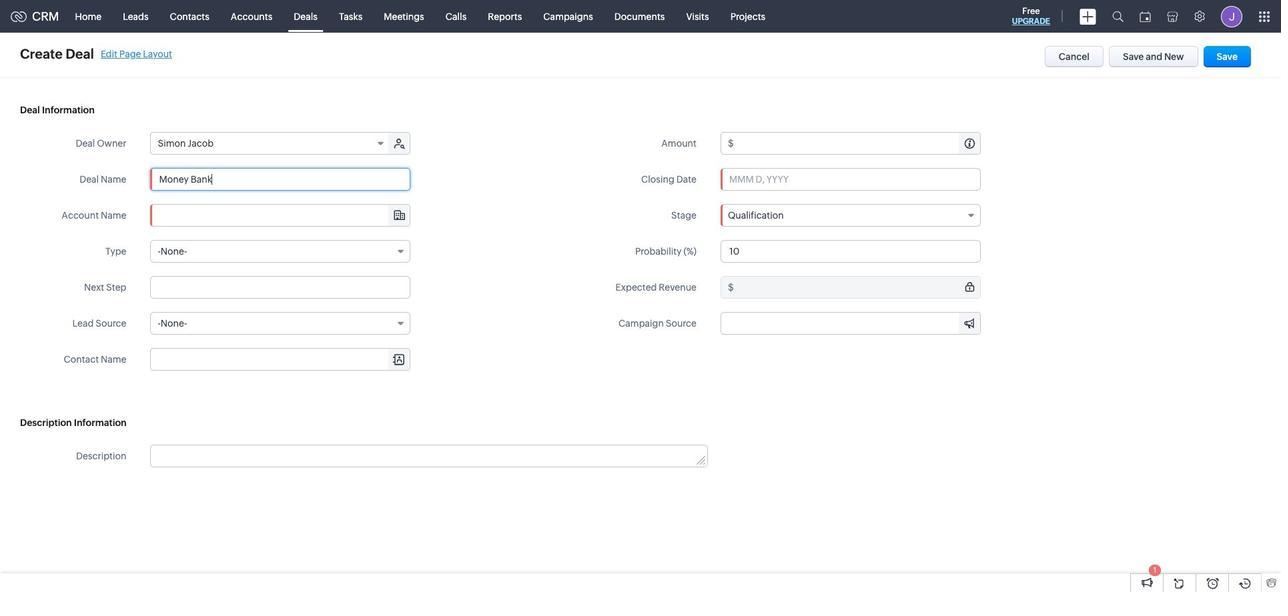Task type: locate. For each thing, give the bounding box(es) containing it.
logo image
[[11, 11, 27, 22]]

profile element
[[1214, 0, 1251, 32]]

create menu element
[[1072, 0, 1105, 32]]

calendar image
[[1140, 11, 1152, 22]]

None text field
[[736, 133, 981, 154], [151, 168, 411, 191], [722, 313, 981, 334], [736, 133, 981, 154], [151, 168, 411, 191], [722, 313, 981, 334]]

None text field
[[721, 240, 981, 263], [151, 276, 411, 299], [736, 277, 981, 298], [151, 446, 707, 467], [721, 240, 981, 263], [151, 276, 411, 299], [736, 277, 981, 298], [151, 446, 707, 467]]

MMM D, YYYY text field
[[721, 168, 981, 191]]

None field
[[151, 133, 390, 154], [721, 204, 981, 227], [151, 240, 411, 263], [151, 312, 411, 335], [722, 313, 981, 334], [151, 349, 410, 370], [151, 133, 390, 154], [721, 204, 981, 227], [151, 240, 411, 263], [151, 312, 411, 335], [722, 313, 981, 334], [151, 349, 410, 370]]

profile image
[[1222, 6, 1243, 27]]



Task type: describe. For each thing, give the bounding box(es) containing it.
search element
[[1105, 0, 1132, 33]]

create menu image
[[1080, 8, 1097, 24]]

search image
[[1113, 11, 1124, 22]]



Task type: vqa. For each thing, say whether or not it's contained in the screenshot.
Create Task button
no



